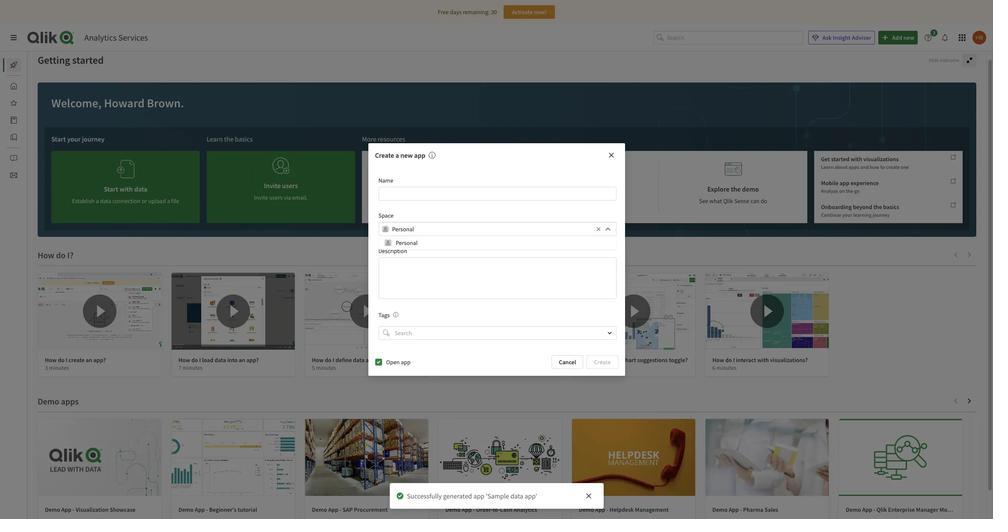 Task type: describe. For each thing, give the bounding box(es) containing it.
demo app - visualization showcase
[[45, 506, 135, 514]]

associations?
[[366, 356, 400, 364]]

by-
[[588, 197, 596, 205]]

successfully
[[407, 492, 442, 501]]

minutes inside how do i load data into an app? 7 minutes
[[183, 365, 202, 372]]

open sidebar menu image
[[10, 34, 17, 41]]

app? inside how do i load data into an app? 7 minutes
[[246, 356, 259, 364]]

demo app - pharma sales image
[[706, 419, 829, 496]]

tags
[[378, 311, 390, 319]]

how do i use the chart suggestions toggle? element
[[579, 356, 688, 364]]

showcase
[[110, 506, 135, 514]]

monitoring
[[940, 506, 968, 514]]

do for how do i create an app?
[[58, 356, 65, 364]]

an inside how do i load data into an app? 7 minutes
[[239, 356, 245, 364]]

how do i load data into an app? image
[[172, 273, 295, 350]]

demo
[[742, 185, 759, 193]]

email.
[[292, 194, 308, 202]]

app for visualization
[[61, 506, 71, 514]]

0 vertical spatial invite
[[264, 181, 281, 190]]

1 vertical spatial invite
[[254, 194, 268, 202]]

9 demo from the left
[[979, 506, 993, 514]]

advisor
[[852, 34, 871, 42]]

beginner's
[[209, 506, 236, 514]]

successfully generated app 'sample data app'
[[407, 492, 537, 501]]

i for use
[[600, 356, 601, 364]]

demo for demo app - visualization showcase
[[45, 506, 60, 514]]

app for pharma
[[729, 506, 739, 514]]

how do i use the chart suggestions toggle? image
[[572, 273, 695, 350]]

cancel
[[559, 359, 576, 366]]

analyze inside analyze sample data experience data to insights
[[406, 185, 429, 193]]

suggestions
[[637, 356, 668, 364]]

how do i define data associations? 5 minutes
[[312, 356, 400, 372]]

ask insight advisor button
[[808, 31, 875, 44]]

30
[[491, 8, 497, 16]]

mobile
[[821, 179, 838, 187]]

7
[[178, 365, 181, 372]]

management
[[635, 506, 669, 514]]

journey inside onboarding beyond the basics continue your learning journey
[[873, 212, 890, 218]]

how for how do i define data associations?
[[312, 356, 324, 364]]

into
[[227, 356, 238, 364]]

now!
[[534, 8, 547, 16]]

getting
[[38, 53, 70, 67]]

data left the app'
[[510, 492, 523, 501]]

visualization
[[76, 506, 109, 514]]

demo for demo app - beginner's tutorial
[[178, 506, 194, 514]]

getting started image
[[10, 62, 17, 68]]

ask insight advisor
[[823, 34, 871, 42]]

demo app - helpdesk management image
[[572, 419, 695, 496]]

i for define
[[333, 356, 334, 364]]

welcome, howard brown. main content
[[27, 43, 993, 519]]

learning
[[853, 212, 872, 218]]

how do i create an app? image
[[38, 273, 161, 350]]

analyze
[[586, 185, 608, 193]]

started for get
[[831, 155, 850, 163]]

to inside get started with visualizations learn about apps and how to create one
[[880, 164, 885, 170]]

the inside explore the demo see what qlik sense can do
[[731, 185, 741, 193]]

searchbar element
[[653, 31, 803, 45]]

search image
[[383, 330, 390, 337]]

hide welcome image
[[966, 57, 973, 64]]

home link
[[7, 79, 42, 93]]

analytics inside welcome, howard brown. main content
[[514, 506, 537, 514]]

create for create
[[594, 359, 611, 366]]

cancel button
[[552, 356, 583, 369]]

Name text field
[[378, 187, 616, 201]]

your inside onboarding beyond the basics continue your learning journey
[[842, 212, 852, 218]]

chart
[[622, 356, 636, 364]]

create a new app
[[375, 151, 425, 160]]

experience
[[403, 197, 430, 205]]

experience
[[851, 179, 879, 187]]

learn for learn how to analyze data follow this step-by-step video
[[546, 185, 563, 193]]

ask
[[823, 34, 832, 42]]

how for how do i interact with visualizations?
[[712, 356, 724, 364]]

can
[[750, 197, 759, 205]]

analyze sample data experience data to insights
[[403, 185, 470, 205]]

sense
[[734, 197, 749, 205]]

resources
[[378, 135, 405, 143]]

demo app - visual vocabulary image
[[973, 419, 993, 496]]

alerts
[[27, 154, 42, 162]]

i for interact
[[733, 356, 735, 364]]

create inside how do i create an app? 3 minutes
[[69, 356, 85, 364]]

visualizations
[[863, 155, 899, 163]]

5 inside how do i use the chart suggestions toggle? 5 minutes
[[579, 365, 582, 372]]

how do i load data into an app? 7 minutes
[[178, 356, 259, 372]]

on
[[839, 188, 845, 194]]

- for order-
[[473, 506, 475, 514]]

minutes for how do i interact with visualizations?
[[717, 365, 736, 372]]

app inside mobile app experience analyze on the go
[[840, 179, 850, 187]]

demo app - order-to-cash analytics
[[445, 506, 537, 514]]

minutes for how do i define data associations?
[[316, 365, 336, 372]]

a
[[395, 151, 399, 160]]

home
[[27, 82, 42, 90]]

learn the basics
[[207, 135, 253, 143]]

5 inside how do i define data associations? 5 minutes
[[312, 365, 315, 372]]

apps
[[849, 164, 859, 170]]

catalog link
[[7, 113, 46, 127]]

Space text field
[[392, 222, 594, 236]]

video
[[608, 197, 622, 205]]

start typing a tag name. select an existing tag or create a new tag by pressing enter or comma. press backspace to remove a tag. image
[[393, 312, 398, 317]]

how do i interact with visualizations? element
[[712, 356, 808, 364]]

- for sap
[[340, 506, 341, 514]]

the inside onboarding beyond the basics continue your learning journey
[[874, 203, 882, 211]]

create for create a new app
[[375, 151, 394, 160]]

basics inside onboarding beyond the basics continue your learning journey
[[883, 203, 899, 211]]

demo app - helpdesk management
[[579, 506, 669, 514]]

procurement
[[354, 506, 388, 514]]

app for sap
[[328, 506, 338, 514]]

how do i use the chart suggestions toggle? 5 minutes
[[579, 356, 688, 372]]

do inside explore the demo see what qlik sense can do
[[761, 197, 767, 205]]

step-
[[576, 197, 588, 205]]

see
[[699, 197, 708, 205]]

how do i load data into an app? element
[[178, 356, 259, 364]]

the inside mobile app experience analyze on the go
[[846, 188, 853, 194]]

catalog
[[27, 116, 46, 124]]

toggle?
[[669, 356, 688, 364]]

demo app - visualization showcase image
[[38, 419, 161, 496]]

manager
[[916, 506, 938, 514]]

more
[[362, 135, 376, 143]]

days
[[450, 8, 462, 16]]

learn inside get started with visualizations learn about apps and how to create one
[[821, 164, 834, 170]]

analyze sample data image
[[428, 158, 445, 181]]

go
[[854, 188, 860, 194]]

analytics services
[[84, 32, 148, 43]]

order-
[[476, 506, 493, 514]]

demo app - sap procurement
[[312, 506, 388, 514]]

how do i interact with visualizations? 6 minutes
[[712, 356, 808, 372]]

the inside how do i use the chart suggestions toggle? 5 minutes
[[613, 356, 621, 364]]

invite users image
[[272, 154, 289, 177]]

demo app - order-to-cash analytics image
[[439, 419, 562, 496]]

get
[[821, 155, 830, 163]]

about
[[835, 164, 848, 170]]

cash
[[500, 506, 512, 514]]

sample
[[430, 185, 452, 193]]

open app
[[386, 359, 411, 366]]

demo for demo app - qlik enterprise manager monitoring demo
[[846, 506, 861, 514]]

how do i define data associations? element
[[312, 356, 400, 364]]

remaining:
[[463, 8, 490, 16]]



Task type: vqa. For each thing, say whether or not it's contained in the screenshot.
Hide welcome icon
yes



Task type: locate. For each thing, give the bounding box(es) containing it.
your right start
[[67, 135, 81, 143]]

do inside how do i interact with visualizations? 6 minutes
[[725, 356, 732, 364]]

app left enterprise
[[862, 506, 872, 514]]

navigation pane element
[[0, 55, 46, 186]]

how up 6
[[712, 356, 724, 364]]

3
[[45, 365, 48, 372]]

data up video
[[610, 185, 623, 193]]

mobile app experience analyze on the go
[[821, 179, 879, 194]]

with right interact
[[757, 356, 769, 364]]

insights
[[450, 197, 470, 205]]

1 horizontal spatial analytics
[[514, 506, 537, 514]]

minutes inside how do i use the chart suggestions toggle? 5 minutes
[[583, 365, 603, 372]]

1 vertical spatial with
[[757, 356, 769, 364]]

app down successfully generated app 'sample data app'
[[462, 506, 472, 514]]

minutes down define
[[316, 365, 336, 372]]

0 horizontal spatial analyze
[[406, 185, 429, 193]]

3 - from the left
[[340, 506, 341, 514]]

more resources
[[362, 135, 405, 143]]

basics
[[235, 135, 253, 143], [883, 203, 899, 211]]

5 - from the left
[[607, 506, 608, 514]]

analytics down the app'
[[514, 506, 537, 514]]

2 horizontal spatial learn
[[821, 164, 834, 170]]

5
[[312, 365, 315, 372], [579, 365, 582, 372]]

3 demo from the left
[[312, 506, 327, 514]]

how inside get started with visualizations learn about apps and how to create one
[[870, 164, 879, 170]]

0 vertical spatial started
[[72, 53, 104, 67]]

create
[[886, 164, 900, 170], [69, 356, 85, 364]]

and
[[860, 164, 869, 170]]

1 horizontal spatial create
[[886, 164, 900, 170]]

1 minutes from the left
[[49, 365, 69, 372]]

app? inside how do i create an app? 3 minutes
[[93, 356, 106, 364]]

demo app - beginner's tutorial image
[[172, 419, 295, 496]]

how inside how do i use the chart suggestions toggle? 5 minutes
[[579, 356, 591, 364]]

0 vertical spatial basics
[[235, 135, 253, 143]]

with up apps
[[851, 155, 862, 163]]

app'
[[524, 492, 537, 501]]

i inside how do i interact with visualizations? 6 minutes
[[733, 356, 735, 364]]

welcome,
[[51, 95, 102, 111]]

data for analyze sample data
[[431, 197, 443, 205]]

2 app? from the left
[[246, 356, 259, 364]]

app left beginner's
[[195, 506, 205, 514]]

4 how from the left
[[579, 356, 591, 364]]

do inside how do i define data associations? 5 minutes
[[325, 356, 331, 364]]

1 vertical spatial create
[[69, 356, 85, 364]]

0 vertical spatial with
[[851, 155, 862, 163]]

i for create
[[66, 356, 67, 364]]

2 app from the left
[[195, 506, 205, 514]]

invite down invite users image
[[264, 181, 281, 190]]

app left helpdesk
[[595, 506, 605, 514]]

analytics left services
[[84, 32, 117, 43]]

insight
[[833, 34, 851, 42]]

1 horizontal spatial your
[[842, 212, 852, 218]]

do inside how do i use the chart suggestions toggle? 5 minutes
[[592, 356, 598, 364]]

via
[[284, 194, 291, 202]]

5 demo from the left
[[579, 506, 594, 514]]

minutes right 3
[[49, 365, 69, 372]]

data inside how do i load data into an app? 7 minutes
[[215, 356, 226, 364]]

4 minutes from the left
[[583, 365, 603, 372]]

analyze up the experience
[[406, 185, 429, 193]]

an inside how do i create an app? 3 minutes
[[86, 356, 92, 364]]

app up order-
[[473, 492, 484, 501]]

create left the a
[[375, 151, 394, 160]]

minutes inside how do i create an app? 3 minutes
[[49, 365, 69, 372]]

data for how do i define data associations?
[[353, 356, 365, 364]]

data
[[453, 185, 466, 193], [610, 185, 623, 193], [431, 197, 443, 205], [215, 356, 226, 364], [353, 356, 365, 364], [510, 492, 523, 501]]

data for learn how to analyze data
[[610, 185, 623, 193]]

catalog image
[[10, 117, 17, 124]]

Description text field
[[378, 258, 616, 299]]

explore
[[707, 185, 730, 193]]

0 vertical spatial your
[[67, 135, 81, 143]]

how inside how do i interact with visualizations? 6 minutes
[[712, 356, 724, 364]]

0 horizontal spatial qlik
[[723, 197, 733, 205]]

activate now!
[[512, 8, 547, 16]]

your down onboarding
[[842, 212, 852, 218]]

1 app? from the left
[[93, 356, 106, 364]]

personal option
[[378, 236, 616, 250]]

tutorial
[[238, 506, 257, 514]]

0 horizontal spatial learn
[[207, 135, 223, 143]]

started
[[72, 53, 104, 67], [831, 155, 850, 163]]

minutes inside how do i interact with visualizations? 6 minutes
[[717, 365, 736, 372]]

- left helpdesk
[[607, 506, 608, 514]]

0 vertical spatial to
[[880, 164, 885, 170]]

1 vertical spatial started
[[831, 155, 850, 163]]

to inside analyze sample data experience data to insights
[[444, 197, 449, 205]]

1 horizontal spatial with
[[851, 155, 862, 163]]

- left order-
[[473, 506, 475, 514]]

open
[[386, 359, 400, 366]]

6 demo from the left
[[712, 506, 728, 514]]

8 demo from the left
[[969, 506, 984, 514]]

demo app - sap procurement image
[[305, 419, 428, 496]]

how inside how do i define data associations? 5 minutes
[[312, 356, 324, 364]]

do for how do i use the chart suggestions toggle?
[[592, 356, 598, 364]]

app for beginner's
[[195, 506, 205, 514]]

minutes inside how do i define data associations? 5 minutes
[[316, 365, 336, 372]]

1 vertical spatial users
[[269, 194, 283, 202]]

i inside how do i use the chart suggestions toggle? 5 minutes
[[600, 356, 601, 364]]

learn inside learn how to analyze data follow this step-by-step video
[[546, 185, 563, 193]]

how do i create an app? element
[[45, 356, 106, 364]]

do inside how do i create an app? 3 minutes
[[58, 356, 65, 364]]

create inside "button"
[[594, 359, 611, 366]]

1 an from the left
[[86, 356, 92, 364]]

- for beginner's
[[206, 506, 208, 514]]

0 vertical spatial create
[[375, 151, 394, 160]]

alerts image
[[10, 155, 17, 162]]

personal
[[396, 239, 417, 247]]

demo app - qlik enterprise manager monitoring demo
[[846, 506, 984, 514]]

0 horizontal spatial with
[[757, 356, 769, 364]]

sap
[[343, 506, 353, 514]]

2 vertical spatial learn
[[546, 185, 563, 193]]

2 vertical spatial to
[[444, 197, 449, 205]]

1 horizontal spatial app?
[[246, 356, 259, 364]]

new
[[400, 151, 413, 160]]

app up on
[[840, 179, 850, 187]]

data inside how do i define data associations? 5 minutes
[[353, 356, 365, 364]]

journey right learning
[[873, 212, 890, 218]]

0 vertical spatial how
[[870, 164, 879, 170]]

analyze inside mobile app experience analyze on the go
[[821, 188, 838, 194]]

0 horizontal spatial to
[[444, 197, 449, 205]]

data left into
[[215, 356, 226, 364]]

how inside learn how to analyze data follow this step-by-step video
[[564, 185, 577, 193]]

data inside learn how to analyze data follow this step-by-step video
[[610, 185, 623, 193]]

get started with visualizations learn about apps and how to create one
[[821, 155, 909, 170]]

journey
[[82, 135, 105, 143], [873, 212, 890, 218]]

minutes for how do i create an app?
[[49, 365, 69, 372]]

services
[[118, 32, 148, 43]]

learn
[[207, 135, 223, 143], [821, 164, 834, 170], [546, 185, 563, 193]]

free
[[438, 8, 449, 16]]

- for qlik
[[874, 506, 875, 514]]

helpdesk
[[610, 506, 634, 514]]

6 - from the left
[[740, 506, 742, 514]]

7 demo from the left
[[846, 506, 861, 514]]

- left visualization
[[73, 506, 74, 514]]

demo for demo app - order-to-cash analytics
[[445, 506, 461, 514]]

app for helpdesk
[[595, 506, 605, 514]]

activate now! link
[[504, 5, 555, 19]]

open image
[[607, 331, 612, 336]]

use
[[603, 356, 612, 364]]

1 vertical spatial analytics
[[514, 506, 537, 514]]

name
[[378, 177, 393, 184]]

1 vertical spatial create
[[594, 359, 611, 366]]

1 vertical spatial your
[[842, 212, 852, 218]]

5 how from the left
[[712, 356, 724, 364]]

create button
[[587, 356, 618, 369]]

continue
[[821, 212, 841, 218]]

2 demo from the left
[[178, 506, 194, 514]]

7 app from the left
[[862, 506, 872, 514]]

how for how do i use the chart suggestions toggle?
[[579, 356, 591, 364]]

do for how do i load data into an app?
[[191, 356, 198, 364]]

- left sap
[[340, 506, 341, 514]]

1 horizontal spatial analyze
[[821, 188, 838, 194]]

invite users invite users via email.
[[254, 181, 308, 202]]

to-
[[493, 506, 500, 514]]

explore the demo image
[[725, 158, 742, 181]]

i inside how do i create an app? 3 minutes
[[66, 356, 67, 364]]

follow
[[547, 197, 564, 205]]

4 app from the left
[[462, 506, 472, 514]]

start
[[51, 135, 66, 143]]

2 i from the left
[[199, 356, 201, 364]]

- left pharma
[[740, 506, 742, 514]]

0 vertical spatial create
[[886, 164, 900, 170]]

how for how do i load data into an app?
[[178, 356, 190, 364]]

i inside how do i define data associations? 5 minutes
[[333, 356, 334, 364]]

app for order-
[[462, 506, 472, 514]]

Search text field
[[667, 31, 803, 45]]

do
[[761, 197, 767, 205], [58, 356, 65, 364], [191, 356, 198, 364], [325, 356, 331, 364], [592, 356, 598, 364], [725, 356, 732, 364]]

demo app - pharma sales
[[712, 506, 778, 514]]

app right new on the top of page
[[414, 151, 425, 160]]

1 horizontal spatial journey
[[873, 212, 890, 218]]

started inside get started with visualizations learn about apps and how to create one
[[831, 155, 850, 163]]

description
[[378, 247, 407, 255]]

Search text field
[[393, 326, 600, 340]]

1 vertical spatial learn
[[821, 164, 834, 170]]

search element
[[383, 330, 390, 337]]

app right open
[[401, 359, 411, 366]]

how do i define data associations? image
[[305, 273, 428, 350]]

with
[[851, 155, 862, 163], [757, 356, 769, 364]]

2 - from the left
[[206, 506, 208, 514]]

'sample
[[486, 492, 509, 501]]

- for visualization
[[73, 506, 74, 514]]

i for load
[[199, 356, 201, 364]]

1 how from the left
[[45, 356, 57, 364]]

one
[[901, 164, 909, 170]]

0 vertical spatial qlik
[[723, 197, 733, 205]]

data for how do i load data into an app?
[[215, 356, 226, 364]]

how inside how do i create an app? 3 minutes
[[45, 356, 57, 364]]

0 horizontal spatial create
[[375, 151, 394, 160]]

sales
[[765, 506, 778, 514]]

0 horizontal spatial journey
[[82, 135, 105, 143]]

1 horizontal spatial qlik
[[877, 506, 887, 514]]

- left enterprise
[[874, 506, 875, 514]]

app for qlik
[[862, 506, 872, 514]]

start typing a tag name. select an existing tag or create a new tag by pressing enter or comma. press backspace to remove a tag. tooltip
[[390, 311, 398, 319]]

activate
[[512, 8, 533, 16]]

to
[[880, 164, 885, 170], [579, 185, 585, 193], [444, 197, 449, 205]]

0 horizontal spatial app?
[[93, 356, 106, 364]]

minutes right 7
[[183, 365, 202, 372]]

minutes right 6
[[717, 365, 736, 372]]

2 minutes from the left
[[183, 365, 202, 372]]

free days remaining: 30
[[438, 8, 497, 16]]

4 i from the left
[[600, 356, 601, 364]]

0 horizontal spatial started
[[72, 53, 104, 67]]

app left visualization
[[61, 506, 71, 514]]

alerts link
[[7, 151, 42, 165]]

5 i from the left
[[733, 356, 735, 364]]

3 how from the left
[[312, 356, 324, 364]]

i inside how do i load data into an app? 7 minutes
[[199, 356, 201, 364]]

how do i create an app? 3 minutes
[[45, 356, 106, 372]]

app
[[414, 151, 425, 160], [840, 179, 850, 187], [401, 359, 411, 366], [473, 492, 484, 501]]

how inside how do i load data into an app? 7 minutes
[[178, 356, 190, 364]]

analytics
[[84, 32, 117, 43], [514, 506, 537, 514]]

3 minutes from the left
[[316, 365, 336, 372]]

how up 3
[[45, 356, 57, 364]]

0 vertical spatial learn
[[207, 135, 223, 143]]

journey right start
[[82, 135, 105, 143]]

1 horizontal spatial learn
[[546, 185, 563, 193]]

started up about
[[831, 155, 850, 163]]

analyze down mobile
[[821, 188, 838, 194]]

qlik left enterprise
[[877, 506, 887, 514]]

learn for learn the basics
[[207, 135, 223, 143]]

data right define
[[353, 356, 365, 364]]

- for pharma
[[740, 506, 742, 514]]

5 minutes from the left
[[717, 365, 736, 372]]

3 app from the left
[[328, 506, 338, 514]]

create a new app dialog
[[368, 143, 625, 376]]

data up insights
[[453, 185, 466, 193]]

create
[[375, 151, 394, 160], [594, 359, 611, 366]]

0 horizontal spatial your
[[67, 135, 81, 143]]

4 - from the left
[[473, 506, 475, 514]]

6 app from the left
[[729, 506, 739, 514]]

qlik right what
[[723, 197, 733, 205]]

1 - from the left
[[73, 506, 74, 514]]

0 vertical spatial journey
[[82, 135, 105, 143]]

1 demo from the left
[[45, 506, 60, 514]]

demo for demo app - helpdesk management
[[579, 506, 594, 514]]

0 horizontal spatial how
[[564, 185, 577, 193]]

learn how to analyze data follow this step-by-step video
[[546, 185, 623, 205]]

1 horizontal spatial to
[[579, 185, 585, 193]]

1 app from the left
[[61, 506, 71, 514]]

interact
[[736, 356, 756, 364]]

this
[[565, 197, 575, 205]]

0 horizontal spatial analytics
[[84, 32, 117, 43]]

1 i from the left
[[66, 356, 67, 364]]

0 vertical spatial analytics
[[84, 32, 117, 43]]

2 how from the left
[[178, 356, 190, 364]]

do for how do i interact with visualizations?
[[725, 356, 732, 364]]

1 vertical spatial how
[[564, 185, 577, 193]]

load
[[202, 356, 213, 364]]

data down sample
[[431, 197, 443, 205]]

with inside get started with visualizations learn about apps and how to create one
[[851, 155, 862, 163]]

how right cancel
[[579, 356, 591, 364]]

visualizations?
[[770, 356, 808, 364]]

how do i create a visualization? image
[[439, 273, 562, 350]]

i
[[66, 356, 67, 364], [199, 356, 201, 364], [333, 356, 334, 364], [600, 356, 601, 364], [733, 356, 735, 364]]

to up step-
[[579, 185, 585, 193]]

2 horizontal spatial to
[[880, 164, 885, 170]]

demo for demo app - pharma sales
[[712, 506, 728, 514]]

to down visualizations
[[880, 164, 885, 170]]

do for how do i define data associations?
[[325, 356, 331, 364]]

2 5 from the left
[[579, 365, 582, 372]]

1 horizontal spatial started
[[831, 155, 850, 163]]

pharma
[[743, 506, 763, 514]]

1 vertical spatial qlik
[[877, 506, 887, 514]]

4 demo from the left
[[445, 506, 461, 514]]

define
[[336, 356, 352, 364]]

create inside get started with visualizations learn about apps and how to create one
[[886, 164, 900, 170]]

do inside how do i load data into an app? 7 minutes
[[191, 356, 198, 364]]

1 vertical spatial journey
[[873, 212, 890, 218]]

- for helpdesk
[[607, 506, 608, 514]]

1 vertical spatial to
[[579, 185, 585, 193]]

your
[[67, 135, 81, 143], [842, 212, 852, 218]]

create left chart in the right bottom of the page
[[594, 359, 611, 366]]

qlik inside explore the demo see what qlik sense can do
[[723, 197, 733, 205]]

1 5 from the left
[[312, 365, 315, 372]]

demo for demo app - sap procurement
[[312, 506, 327, 514]]

how
[[45, 356, 57, 364], [178, 356, 190, 364], [312, 356, 324, 364], [579, 356, 591, 364], [712, 356, 724, 364]]

0 horizontal spatial create
[[69, 356, 85, 364]]

onboarding beyond the basics continue your learning journey
[[821, 203, 899, 218]]

analytics services element
[[84, 32, 148, 43]]

0 vertical spatial users
[[282, 181, 298, 190]]

0 horizontal spatial basics
[[235, 135, 253, 143]]

app left pharma
[[729, 506, 739, 514]]

how do i interact with visualizations? image
[[706, 273, 829, 350]]

1 horizontal spatial how
[[870, 164, 879, 170]]

how for how do i create an app?
[[45, 356, 57, 364]]

7 - from the left
[[874, 506, 875, 514]]

started for getting
[[72, 53, 104, 67]]

1 horizontal spatial an
[[239, 356, 245, 364]]

beyond
[[853, 203, 872, 211]]

demo
[[45, 506, 60, 514], [178, 506, 194, 514], [312, 506, 327, 514], [445, 506, 461, 514], [579, 506, 594, 514], [712, 506, 728, 514], [846, 506, 861, 514], [969, 506, 984, 514], [979, 506, 993, 514]]

0 horizontal spatial 5
[[312, 365, 315, 372]]

what
[[709, 197, 722, 205]]

users up via
[[282, 181, 298, 190]]

started right getting
[[72, 53, 104, 67]]

5 app from the left
[[595, 506, 605, 514]]

how left define
[[312, 356, 324, 364]]

1 vertical spatial basics
[[883, 203, 899, 211]]

how up 7
[[178, 356, 190, 364]]

demo app - qlik enterprise manager monitoring demo image
[[839, 419, 962, 496]]

1 horizontal spatial 5
[[579, 365, 582, 372]]

3 i from the left
[[333, 356, 334, 364]]

to inside learn how to analyze data follow this step-by-step video
[[579, 185, 585, 193]]

how up this
[[564, 185, 577, 193]]

users left via
[[269, 194, 283, 202]]

1 horizontal spatial basics
[[883, 203, 899, 211]]

with inside how do i interact with visualizations? 6 minutes
[[757, 356, 769, 364]]

how right and
[[870, 164, 879, 170]]

to down sample
[[444, 197, 449, 205]]

1 horizontal spatial create
[[594, 359, 611, 366]]

app left sap
[[328, 506, 338, 514]]

analyze
[[406, 185, 429, 193], [821, 188, 838, 194]]

2 an from the left
[[239, 356, 245, 364]]

0 horizontal spatial an
[[86, 356, 92, 364]]

minutes down use
[[583, 365, 603, 372]]

- left beginner's
[[206, 506, 208, 514]]

-
[[73, 506, 74, 514], [206, 506, 208, 514], [340, 506, 341, 514], [473, 506, 475, 514], [607, 506, 608, 514], [740, 506, 742, 514], [874, 506, 875, 514]]

invite left via
[[254, 194, 268, 202]]



